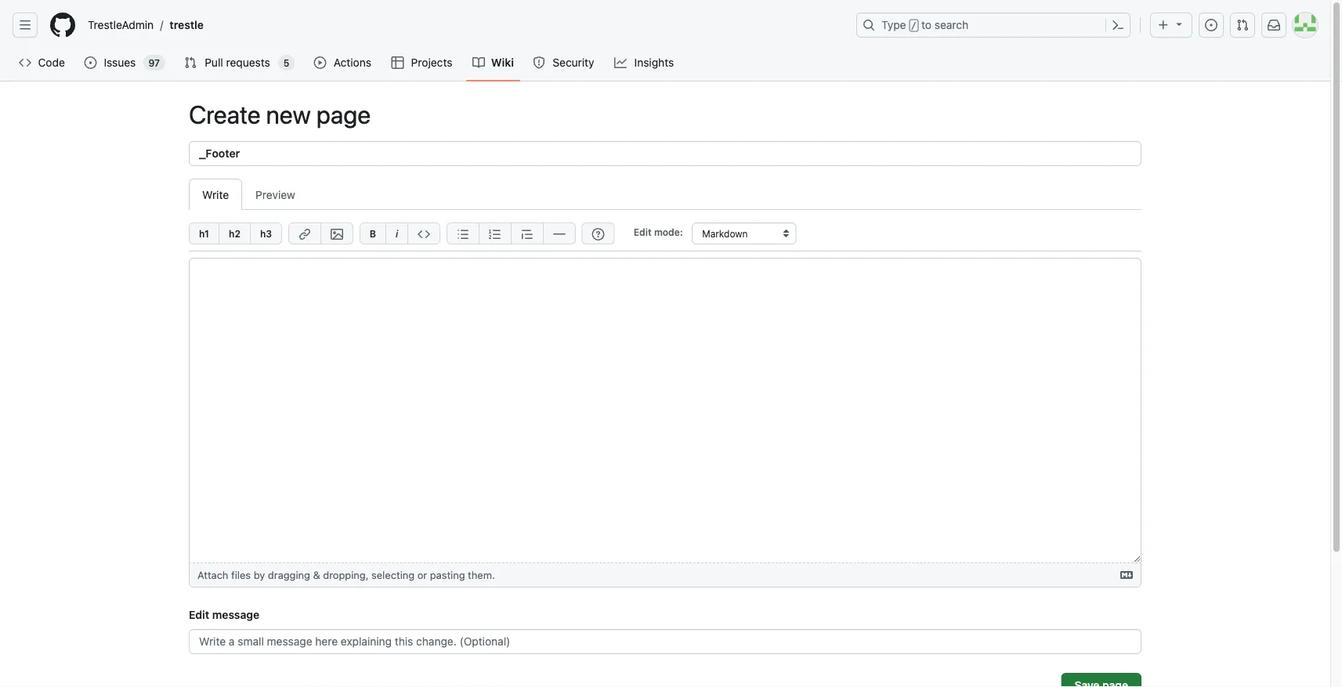 Task type: locate. For each thing, give the bounding box(es) containing it.
issue opened image for git pull request image
[[84, 56, 97, 69]]

0 horizontal spatial /
[[160, 18, 163, 31]]

1 vertical spatial issue opened image
[[84, 56, 97, 69]]

pull
[[205, 56, 223, 69]]

issue opened image left git pull request icon
[[1205, 19, 1218, 31]]

edit
[[634, 227, 652, 238], [189, 608, 209, 621]]

attach
[[198, 569, 228, 581]]

None file field
[[190, 564, 1141, 587]]

insights
[[635, 56, 674, 69]]

book image
[[472, 56, 485, 69]]

0 vertical spatial issue opened image
[[1205, 19, 1218, 31]]

git pull request image
[[184, 56, 197, 69]]

/ left trestle
[[160, 18, 163, 31]]

list
[[82, 13, 847, 38]]

0 horizontal spatial edit
[[189, 608, 209, 621]]

by
[[254, 569, 265, 581]]

edit left mode:
[[634, 227, 652, 238]]

attach files by dragging & dropping, selecting or pasting them.
[[198, 569, 495, 581]]

b button
[[360, 223, 386, 245]]

requests
[[226, 56, 270, 69]]

issue opened image
[[1205, 19, 1218, 31], [84, 56, 97, 69]]

h3
[[260, 228, 272, 239]]

write button
[[189, 179, 242, 210]]

to
[[922, 18, 932, 31]]

type / to search
[[882, 18, 969, 31]]

1 horizontal spatial /
[[911, 20, 917, 31]]

plus image
[[1158, 19, 1170, 31]]

projects
[[411, 56, 453, 69]]

0 horizontal spatial issue opened image
[[84, 56, 97, 69]]

new
[[266, 100, 311, 129]]

Page content text field
[[189, 258, 1142, 564]]

1 vertical spatial edit
[[189, 608, 209, 621]]

files
[[231, 569, 251, 581]]

/ left to
[[911, 20, 917, 31]]

shield image
[[533, 56, 545, 69]]

insert code image
[[418, 228, 430, 241]]

/
[[160, 18, 163, 31], [911, 20, 917, 31]]

0 vertical spatial edit
[[634, 227, 652, 238]]

issue opened image for git pull request icon
[[1205, 19, 1218, 31]]

h2
[[229, 228, 241, 239]]

security link
[[527, 51, 602, 74]]

search
[[935, 18, 969, 31]]

actions link
[[308, 51, 379, 74]]

pasting
[[430, 569, 465, 581]]

edit left message at the left bottom of the page
[[189, 608, 209, 621]]

/ inside trestleadmin / trestle
[[160, 18, 163, 31]]

markdown image
[[1121, 569, 1133, 582]]

/ for type
[[911, 20, 917, 31]]

1 horizontal spatial issue opened image
[[1205, 19, 1218, 31]]

issues
[[104, 56, 136, 69]]

add image image
[[331, 228, 343, 241]]

triangle down image
[[1173, 18, 1186, 30]]

i
[[396, 228, 398, 239]]

list containing trestleadmin / trestle
[[82, 13, 847, 38]]

/ inside "type / to search"
[[911, 20, 917, 31]]

trestleadmin
[[88, 18, 154, 31]]

Title text field
[[189, 141, 1142, 166]]

preview
[[256, 188, 295, 201]]

1 horizontal spatial edit
[[634, 227, 652, 238]]

help image
[[592, 228, 605, 241]]

issue opened image left 'issues'
[[84, 56, 97, 69]]

code image
[[19, 56, 31, 69]]

selecting
[[372, 569, 415, 581]]

add link image
[[299, 228, 311, 241]]



Task type: vqa. For each thing, say whether or not it's contained in the screenshot.
Edit related to Edit mode:
yes



Task type: describe. For each thing, give the bounding box(es) containing it.
play image
[[314, 56, 326, 69]]

trestleadmin link
[[82, 13, 160, 38]]

/ for trestleadmin
[[160, 18, 163, 31]]

actions
[[334, 56, 371, 69]]

type
[[882, 18, 906, 31]]

pull requests
[[205, 56, 270, 69]]

&
[[313, 569, 320, 581]]

or
[[418, 569, 427, 581]]

them.
[[468, 569, 495, 581]]

h2 button
[[219, 223, 250, 245]]

trestle
[[170, 18, 204, 31]]

security
[[553, 56, 595, 69]]

table image
[[391, 56, 404, 69]]

projects link
[[385, 51, 460, 74]]

message
[[212, 608, 260, 621]]

dragging
[[268, 569, 310, 581]]

5
[[284, 57, 290, 68]]

insert blockquote image
[[521, 228, 534, 241]]

homepage image
[[50, 13, 75, 38]]

notifications image
[[1268, 19, 1281, 31]]

trestleadmin / trestle
[[88, 18, 204, 31]]

preview button
[[242, 179, 309, 210]]

edit message
[[189, 608, 260, 621]]

dropping,
[[323, 569, 369, 581]]

code link
[[13, 51, 72, 74]]

wiki
[[491, 56, 514, 69]]

add unordered list image
[[457, 228, 469, 241]]

insert horizontal rule image
[[553, 228, 566, 241]]

graph image
[[615, 56, 627, 69]]

edit mode:
[[634, 227, 683, 238]]

trestle link
[[163, 13, 210, 38]]

h1 button
[[189, 223, 219, 245]]

mode:
[[654, 227, 683, 238]]

write
[[202, 188, 229, 201]]

97
[[148, 57, 160, 68]]

add ordered list image
[[489, 228, 502, 241]]

create
[[189, 100, 261, 129]]

edit for edit message
[[189, 608, 209, 621]]

b
[[370, 228, 376, 239]]

Edit message text field
[[189, 629, 1142, 654]]

git pull request image
[[1237, 19, 1249, 31]]

wiki link
[[466, 51, 520, 74]]

h1
[[199, 228, 209, 239]]

command palette image
[[1112, 19, 1125, 31]]

page
[[316, 100, 371, 129]]

edit for edit mode:
[[634, 227, 652, 238]]

create new page
[[189, 100, 371, 129]]

code
[[38, 56, 65, 69]]

insights link
[[608, 51, 682, 74]]

i button
[[386, 223, 408, 245]]

h3 button
[[250, 223, 282, 245]]



